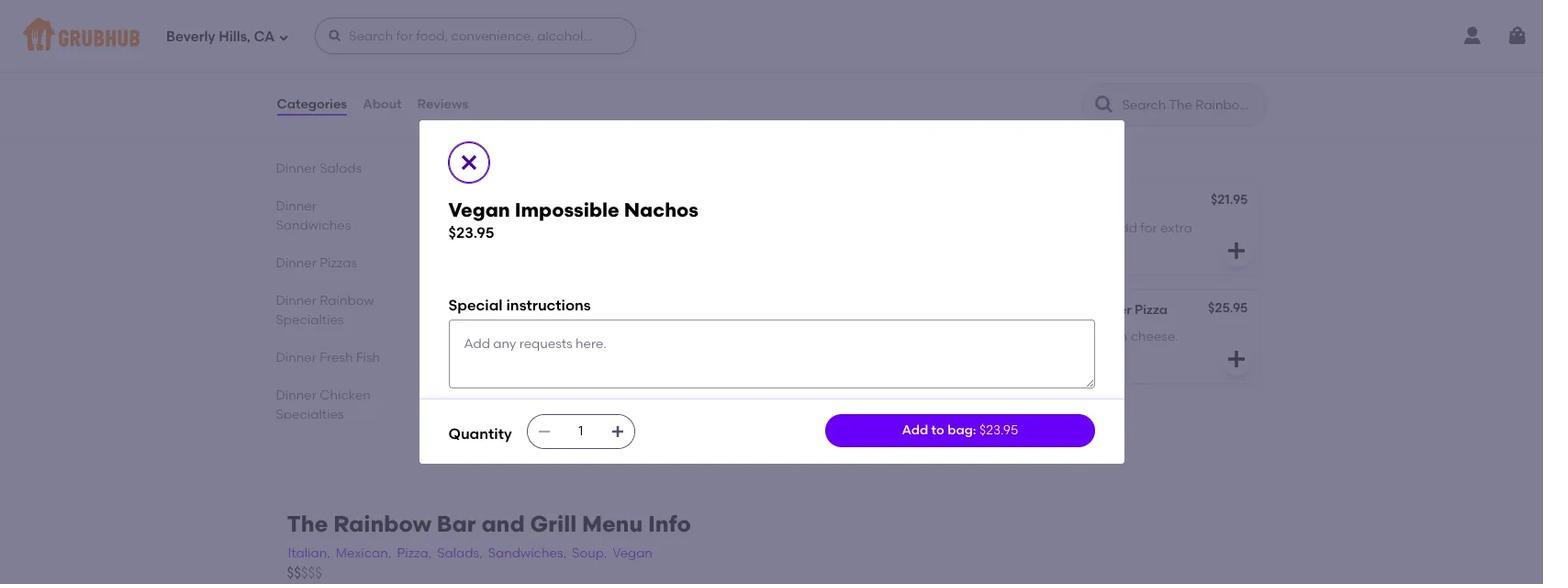 Task type: describe. For each thing, give the bounding box(es) containing it.
1 horizontal spatial or
[[1044, 220, 1057, 236]]

Input item quantity number field
[[561, 415, 601, 448]]

special instructions
[[449, 296, 591, 314]]

breakfast specials
[[276, 48, 391, 64]]

pizza
[[1135, 302, 1168, 318]]

dinner soups tab
[[276, 122, 391, 141]]

sandwiches
[[276, 218, 351, 234]]

dinner before tab
[[276, 84, 391, 103]]

gluten
[[984, 302, 1026, 318]]

bar
[[437, 511, 476, 538]]

dinner for dinner chicken specialties
[[276, 388, 317, 403]]

rainbow for bar
[[333, 511, 432, 538]]

1 vertical spatial for
[[729, 328, 746, 344]]

$$$$$
[[287, 565, 322, 581]]

vegan impossible nachos
[[463, 194, 627, 210]]

dinner rainbow specialties tab
[[276, 291, 391, 330]]

0 horizontal spatial svg image
[[279, 32, 290, 43]]

specialties for rainbow
[[276, 313, 344, 328]]

quantity
[[449, 425, 512, 443]]

dinner pizzas
[[276, 256, 357, 271]]

the rainbow bar and grill menu info italian, mexican, pizza, salads, sandwiches, soup, vegan $$$$$
[[287, 511, 691, 581]]

fries
[[610, 302, 639, 318]]

fresh
[[320, 350, 353, 366]]

$23.95 for add to bag:
[[980, 422, 1019, 438]]

0 vertical spatial vegan.
[[926, 239, 969, 254]]

dinner for dinner before
[[276, 86, 317, 101]]

the
[[287, 511, 328, 538]]

burger
[[534, 302, 577, 318]]

crust
[[1027, 328, 1058, 344]]

vegan
[[1089, 328, 1128, 344]]

dinner for dinner fresh fish
[[276, 350, 317, 366]]

dinner for dinner soups
[[276, 123, 317, 139]]

0 horizontal spatial or
[[633, 328, 646, 344]]

and inside the rainbow bar and grill menu info italian, mexican, pizza, salads, sandwiches, soup, vegan $$$$$
[[482, 511, 525, 538]]

dinner for dinner rainbow specialties
[[276, 293, 317, 309]]

dinner fresh fish
[[276, 350, 380, 366]]

dinner chicken specialties tab
[[276, 386, 391, 425]]

main navigation navigation
[[0, 0, 1544, 72]]

impossible burger with fries
[[463, 302, 639, 318]]

beverly hills, ca
[[166, 28, 275, 45]]

menu
[[582, 511, 643, 538]]

reviews button
[[417, 72, 470, 138]]

0 horizontal spatial regular)
[[649, 328, 698, 344]]

Search The Rainbow Bar and Grill search field
[[1121, 96, 1261, 114]]

vegan button
[[612, 543, 654, 564]]

instructions
[[506, 296, 591, 314]]

0 horizontal spatial charge.
[[463, 347, 511, 363]]

italian,
[[288, 545, 330, 561]]

pizza, button
[[396, 543, 433, 564]]

1 vertical spatial (vegan
[[586, 328, 630, 344]]

chicken
[[320, 388, 371, 403]]

dinner chicken specialties
[[276, 388, 371, 423]]

pizza,
[[397, 545, 432, 561]]

dinner for dinner pizzas
[[276, 256, 317, 271]]

salads, button
[[436, 543, 484, 564]]

dinner rainbow specialties
[[276, 293, 374, 328]]

search icon image
[[1093, 94, 1115, 116]]

1 vertical spatial served with cheese (vegan or regular) add for extra charge. vegan.
[[463, 328, 782, 363]]

best sellers
[[276, 10, 348, 26]]

soups
[[320, 123, 358, 139]]

$25.95
[[1209, 301, 1249, 316]]

about
[[363, 96, 402, 112]]

dinner pizzas tab
[[276, 254, 391, 273]]

0 horizontal spatial vegan.
[[514, 347, 557, 363]]

sandwiches,
[[488, 545, 567, 561]]

specialties for chicken
[[276, 407, 344, 423]]

with up individual
[[921, 220, 947, 236]]

add to bag: $23.95
[[902, 422, 1019, 438]]

sellers
[[307, 10, 348, 26]]

cheese.
[[1131, 328, 1179, 344]]

nachos for vegan impossible nachos $23.95
[[624, 199, 699, 221]]

1 horizontal spatial for
[[1141, 220, 1158, 236]]

1 horizontal spatial (vegan
[[998, 220, 1041, 236]]

grill
[[530, 511, 577, 538]]

0 horizontal spatial cheese
[[539, 328, 583, 344]]

with down the special instructions on the bottom
[[509, 328, 535, 344]]

dinner sandwiches
[[276, 199, 351, 234]]

1 horizontal spatial add
[[1112, 220, 1138, 236]]

dinner salads tab
[[276, 159, 391, 178]]

1 horizontal spatial regular)
[[1060, 220, 1109, 236]]

reviews
[[417, 96, 469, 112]]

individual vegan gluten free cauliflower pizza
[[875, 302, 1168, 318]]

1 horizontal spatial extra
[[1161, 220, 1193, 236]]



Task type: locate. For each thing, give the bounding box(es) containing it.
cauliflower
[[1059, 302, 1132, 318]]

dinner down dinner pizzas
[[276, 293, 317, 309]]

best sellers tab
[[276, 9, 391, 28]]

1 vertical spatial $23.95
[[980, 422, 1019, 438]]

served for impossible burger with fries
[[875, 328, 918, 344]]

served with cauliflowers crust and vegan cheese.
[[875, 328, 1179, 344]]

bottled
[[523, 31, 569, 46]]

dinner fresh fish tab
[[276, 348, 391, 368]]

dinner sandwiches tab
[[276, 197, 391, 235]]

dinner before
[[276, 86, 360, 101]]

ca
[[254, 28, 275, 45]]

and right crust
[[1061, 328, 1086, 344]]

with down individual
[[921, 328, 947, 344]]

dinner salads
[[276, 161, 362, 177]]

1 vertical spatial or
[[633, 328, 646, 344]]

1 horizontal spatial and
[[1061, 328, 1086, 344]]

individual
[[875, 302, 937, 318]]

dinner vegan options
[[449, 139, 659, 162]]

vegan. down the impossible burger with fries
[[514, 347, 557, 363]]

specialties inside dinner chicken specialties
[[276, 407, 344, 423]]

charge.
[[875, 239, 923, 254], [463, 347, 511, 363]]

impossible for vegan impossible nachos
[[507, 194, 575, 210]]

add
[[902, 422, 929, 438]]

italian, button
[[287, 543, 331, 564]]

dinner for dinner vegan options
[[449, 139, 512, 162]]

salads
[[320, 161, 362, 177]]

dinner down reviews button
[[449, 139, 512, 162]]

with
[[921, 220, 947, 236], [580, 302, 607, 318], [509, 328, 535, 344], [921, 328, 947, 344]]

(vegan down fries
[[586, 328, 630, 344]]

(vegan
[[998, 220, 1041, 236], [586, 328, 630, 344]]

dinner inside dinner sandwiches
[[276, 199, 317, 214]]

0 vertical spatial rainbow
[[320, 293, 374, 309]]

vegan
[[517, 139, 578, 162], [463, 194, 504, 210], [449, 199, 510, 221], [940, 302, 980, 318], [613, 545, 653, 561]]

served
[[875, 220, 918, 236], [463, 328, 506, 344], [875, 328, 918, 344]]

salads,
[[437, 545, 483, 561]]

categories button
[[276, 72, 348, 138]]

soup, button
[[571, 543, 608, 564]]

premium
[[463, 31, 520, 46]]

best
[[276, 10, 303, 26]]

1 vertical spatial rainbow
[[333, 511, 432, 538]]

bag:
[[948, 422, 977, 438]]

served down individual
[[875, 328, 918, 344]]

cheese up gluten
[[950, 220, 995, 236]]

cauliflowers
[[950, 328, 1024, 344]]

vegan impossible nachos button
[[452, 182, 849, 275]]

rainbow inside the rainbow bar and grill menu info italian, mexican, pizza, salads, sandwiches, soup, vegan $$$$$
[[333, 511, 432, 538]]

0 horizontal spatial add
[[701, 328, 726, 344]]

dinner
[[276, 86, 317, 101], [276, 123, 317, 139], [449, 139, 512, 162], [276, 161, 317, 177], [276, 199, 317, 214], [276, 256, 317, 271], [276, 293, 317, 309], [276, 350, 317, 366], [276, 388, 317, 403]]

1 horizontal spatial charge.
[[875, 239, 923, 254]]

info
[[648, 511, 691, 538]]

and up sandwiches,
[[482, 511, 525, 538]]

0 vertical spatial specialties
[[276, 313, 344, 328]]

impossible inside vegan impossible nachos $23.95
[[515, 199, 620, 221]]

water
[[572, 31, 611, 46]]

rainbow down pizzas
[[320, 293, 374, 309]]

dinner up sandwiches
[[276, 199, 317, 214]]

vegan.
[[926, 239, 969, 254], [514, 347, 557, 363]]

options
[[583, 139, 659, 162]]

0 horizontal spatial for
[[729, 328, 746, 344]]

charge. up individual
[[875, 239, 923, 254]]

for
[[1141, 220, 1158, 236], [729, 328, 746, 344]]

$23.95 up special
[[449, 224, 494, 242]]

0 vertical spatial and
[[1061, 328, 1086, 344]]

1 horizontal spatial vegan.
[[926, 239, 969, 254]]

0 vertical spatial regular)
[[1060, 220, 1109, 236]]

Special instructions text field
[[449, 320, 1095, 388]]

dinner left fresh
[[276, 350, 317, 366]]

premium bottled water button
[[452, 19, 849, 101]]

add
[[1112, 220, 1138, 236], [701, 328, 726, 344]]

charge. down special
[[463, 347, 511, 363]]

dinner left chicken
[[276, 388, 317, 403]]

specialties inside dinner rainbow specialties
[[276, 313, 344, 328]]

0 horizontal spatial and
[[482, 511, 525, 538]]

1 vertical spatial specialties
[[276, 407, 344, 423]]

served down special
[[463, 328, 506, 344]]

$23.95 right bag:
[[980, 422, 1019, 438]]

dinner for dinner sandwiches
[[276, 199, 317, 214]]

svg image inside main navigation navigation
[[1507, 25, 1529, 47]]

0 horizontal spatial served with cheese (vegan or regular) add for extra charge. vegan.
[[463, 328, 782, 363]]

0 vertical spatial charge.
[[875, 239, 923, 254]]

or down fries
[[633, 328, 646, 344]]

$23.95 for vegan impossible nachos
[[449, 224, 494, 242]]

0 vertical spatial cheese
[[950, 220, 995, 236]]

svg image
[[328, 28, 343, 43], [279, 32, 290, 43]]

cheese
[[950, 220, 995, 236], [539, 328, 583, 344]]

specialties up dinner fresh fish
[[276, 313, 344, 328]]

rainbow for specialties
[[320, 293, 374, 309]]

dinner inside dinner chicken specialties
[[276, 388, 317, 403]]

0 vertical spatial served with cheese (vegan or regular) add for extra charge. vegan.
[[875, 220, 1193, 254]]

1 vertical spatial and
[[482, 511, 525, 538]]

dinner down dinner soups
[[276, 161, 317, 177]]

1 vertical spatial cheese
[[539, 328, 583, 344]]

vegan inside vegan impossible nachos $23.95
[[449, 199, 510, 221]]

1 vertical spatial add
[[701, 328, 726, 344]]

soup,
[[572, 545, 607, 561]]

0 vertical spatial or
[[1044, 220, 1057, 236]]

1 vertical spatial regular)
[[649, 328, 698, 344]]

mexican, button
[[335, 543, 393, 564]]

with left fries
[[580, 302, 607, 318]]

vegan inside button
[[463, 194, 504, 210]]

dinner down breakfast
[[276, 86, 317, 101]]

vegan inside the rainbow bar and grill menu info italian, mexican, pizza, salads, sandwiches, soup, vegan $$$$$
[[613, 545, 653, 561]]

regular)
[[1060, 220, 1109, 236], [649, 328, 698, 344]]

rainbow up mexican,
[[333, 511, 432, 538]]

nachos inside button
[[578, 194, 627, 210]]

1 horizontal spatial cheese
[[950, 220, 995, 236]]

served with cheese (vegan or regular) add for extra charge. vegan. down fries
[[463, 328, 782, 363]]

impossible
[[507, 194, 575, 210], [515, 199, 620, 221], [463, 302, 531, 318]]

special
[[449, 296, 503, 314]]

(vegan up individual vegan gluten free cauliflower pizza
[[998, 220, 1041, 236]]

$21.95
[[1211, 192, 1249, 208]]

0 horizontal spatial extra
[[749, 328, 782, 344]]

to
[[932, 422, 945, 438]]

rainbow inside dinner rainbow specialties
[[320, 293, 374, 309]]

impossible inside button
[[507, 194, 575, 210]]

0 vertical spatial (vegan
[[998, 220, 1041, 236]]

sandwiches, button
[[487, 543, 568, 564]]

premium bottled water
[[463, 31, 611, 46]]

1 vertical spatial charge.
[[463, 347, 511, 363]]

served up individual
[[875, 220, 918, 236]]

0 horizontal spatial $23.95
[[449, 224, 494, 242]]

before
[[320, 86, 360, 101]]

served with cheese (vegan or regular) add for extra charge. vegan. up free
[[875, 220, 1193, 254]]

nachos for vegan impossible nachos
[[578, 194, 627, 210]]

dinner for dinner salads
[[276, 161, 317, 177]]

1 specialties from the top
[[276, 313, 344, 328]]

breakfast
[[276, 48, 335, 64]]

or up free
[[1044, 220, 1057, 236]]

pizzas
[[320, 256, 357, 271]]

dinner down categories
[[276, 123, 317, 139]]

categories
[[277, 96, 347, 112]]

0 vertical spatial add
[[1112, 220, 1138, 236]]

extra
[[1161, 220, 1193, 236], [749, 328, 782, 344]]

mexican,
[[336, 545, 392, 561]]

impossible for vegan impossible nachos $23.95
[[515, 199, 620, 221]]

2 specialties from the top
[[276, 407, 344, 423]]

specialties
[[276, 313, 344, 328], [276, 407, 344, 423]]

svg image
[[1507, 25, 1529, 47], [814, 66, 836, 88], [458, 152, 480, 174], [1226, 240, 1248, 262], [1226, 348, 1248, 370], [537, 424, 552, 439], [610, 424, 625, 439]]

about button
[[362, 72, 403, 138]]

rainbow
[[320, 293, 374, 309], [333, 511, 432, 538]]

beverly
[[166, 28, 215, 45]]

1 horizontal spatial svg image
[[328, 28, 343, 43]]

0 vertical spatial for
[[1141, 220, 1158, 236]]

free
[[1029, 302, 1056, 318]]

breakfast specials tab
[[276, 46, 391, 66]]

0 horizontal spatial (vegan
[[586, 328, 630, 344]]

dinner soups
[[276, 123, 358, 139]]

1 horizontal spatial $23.95
[[980, 422, 1019, 438]]

and
[[1061, 328, 1086, 344], [482, 511, 525, 538]]

1 vertical spatial extra
[[749, 328, 782, 344]]

fish
[[356, 350, 380, 366]]

or
[[1044, 220, 1057, 236], [633, 328, 646, 344]]

vegan impossible nachos $23.95
[[449, 199, 699, 242]]

dinner down sandwiches
[[276, 256, 317, 271]]

0 vertical spatial $23.95
[[449, 224, 494, 242]]

hills,
[[219, 28, 251, 45]]

specials
[[338, 48, 391, 64]]

1 horizontal spatial served with cheese (vegan or regular) add for extra charge. vegan.
[[875, 220, 1193, 254]]

1 vertical spatial vegan.
[[514, 347, 557, 363]]

nachos
[[578, 194, 627, 210], [624, 199, 699, 221]]

svg image right ca
[[279, 32, 290, 43]]

0 vertical spatial extra
[[1161, 220, 1193, 236]]

served for vegan impossible nachos
[[875, 220, 918, 236]]

nachos inside vegan impossible nachos $23.95
[[624, 199, 699, 221]]

cheese down burger
[[539, 328, 583, 344]]

$23.95
[[449, 224, 494, 242], [980, 422, 1019, 438]]

$23.95 inside vegan impossible nachos $23.95
[[449, 224, 494, 242]]

svg image down best sellers tab
[[328, 28, 343, 43]]

specialties down chicken
[[276, 407, 344, 423]]

dinner inside dinner rainbow specialties
[[276, 293, 317, 309]]

vegan. up individual
[[926, 239, 969, 254]]



Task type: vqa. For each thing, say whether or not it's contained in the screenshot.
CAKES*|Cake within cakes*|cake slices|6" cakes
no



